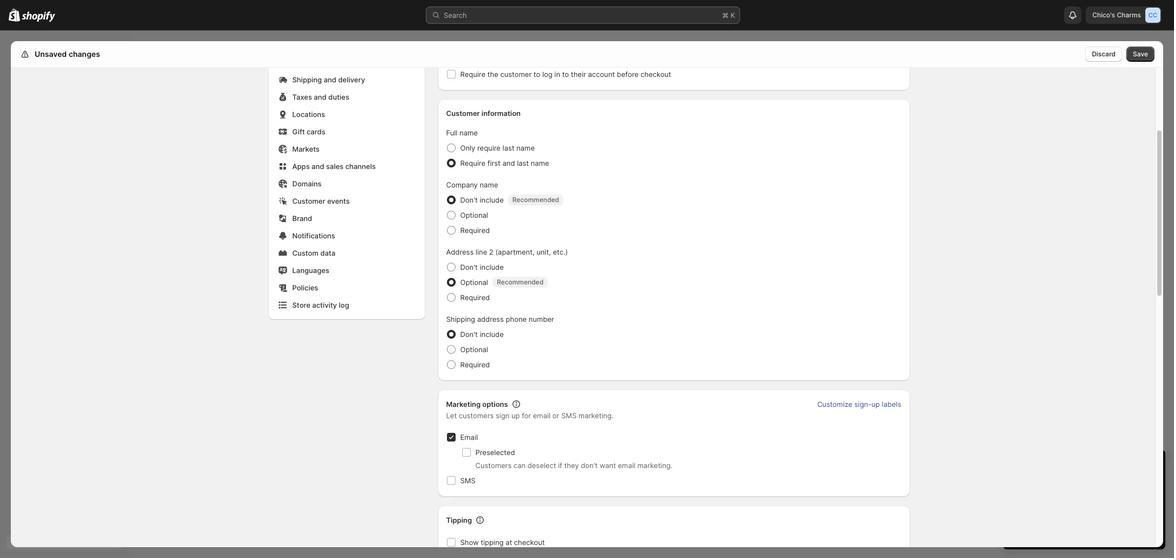 Task type: describe. For each thing, give the bounding box(es) containing it.
number
[[529, 315, 554, 324]]

⌘
[[723, 11, 729, 20]]

(apartment,
[[496, 248, 535, 256]]

taxes
[[292, 93, 312, 101]]

1 include from the top
[[480, 196, 504, 204]]

in
[[555, 70, 560, 79]]

shipping for shipping and delivery
[[292, 75, 322, 84]]

if
[[558, 461, 563, 470]]

preselected
[[476, 448, 515, 457]]

customers
[[476, 461, 512, 470]]

log inside 'link'
[[339, 301, 349, 310]]

2
[[489, 248, 494, 256]]

policies
[[292, 283, 318, 292]]

customer events link
[[275, 194, 418, 209]]

account
[[588, 70, 615, 79]]

customer for customer events
[[292, 197, 325, 205]]

company name
[[446, 180, 498, 189]]

shipping and delivery link
[[275, 72, 418, 87]]

1 horizontal spatial last
[[517, 159, 529, 167]]

optional for shipping
[[460, 345, 488, 354]]

store activity log
[[292, 301, 349, 310]]

tipping
[[481, 538, 504, 547]]

and for shipping and delivery
[[324, 75, 336, 84]]

customer information
[[446, 109, 521, 118]]

marketing options
[[446, 400, 508, 409]]

require the customer to log in to their account before checkout
[[460, 70, 671, 79]]

line
[[476, 248, 487, 256]]

1 to from the left
[[534, 70, 541, 79]]

1 horizontal spatial log
[[543, 70, 553, 79]]

locations
[[292, 110, 325, 119]]

0 vertical spatial sms
[[562, 411, 577, 420]]

store
[[292, 301, 311, 310]]

data
[[320, 249, 336, 257]]

1 horizontal spatial shopify image
[[22, 11, 55, 22]]

deselect
[[528, 461, 556, 470]]

address
[[446, 248, 474, 256]]

customer for customer information
[[446, 109, 480, 118]]

notifications link
[[275, 228, 418, 243]]

customize sign-up labels
[[818, 400, 902, 409]]

0 vertical spatial last
[[503, 144, 515, 152]]

information
[[482, 109, 521, 118]]

don't for address
[[460, 263, 478, 272]]

shipping and delivery
[[292, 75, 365, 84]]

show
[[460, 538, 479, 547]]

marketing. for let customers sign up for email or sms marketing.
[[579, 411, 614, 420]]

settings
[[33, 49, 63, 59]]

2 to from the left
[[562, 70, 569, 79]]

taxes and duties
[[292, 93, 349, 101]]

notifications
[[292, 231, 335, 240]]

required for 2
[[460, 293, 490, 302]]

unit,
[[537, 248, 551, 256]]

k
[[731, 11, 736, 20]]

duties
[[329, 93, 349, 101]]

chico's charms
[[1093, 11, 1142, 19]]

name down "first"
[[480, 180, 498, 189]]

and for taxes and duties
[[314, 93, 327, 101]]

apps and sales channels
[[292, 162, 376, 171]]

marketing
[[446, 400, 481, 409]]

events
[[327, 197, 350, 205]]

0 horizontal spatial sms
[[460, 476, 476, 485]]

policies link
[[275, 280, 418, 295]]

name up the only
[[460, 128, 478, 137]]

let
[[446, 411, 457, 420]]

2 optional from the top
[[460, 278, 488, 287]]

address
[[477, 315, 504, 324]]

include for address
[[480, 330, 504, 339]]

can
[[514, 461, 526, 470]]

chico's charms image
[[1146, 8, 1161, 23]]

0 vertical spatial email
[[533, 411, 551, 420]]

sign
[[496, 411, 510, 420]]

save
[[1133, 50, 1149, 58]]

customers
[[459, 411, 494, 420]]

languages link
[[275, 263, 418, 278]]

at
[[506, 538, 512, 547]]

1 required from the top
[[460, 226, 490, 235]]

your trial just started element
[[1003, 478, 1166, 550]]

marketing. for customers can deselect if they don't want email marketing.
[[638, 461, 673, 470]]

1 vertical spatial checkout
[[514, 538, 545, 547]]

0 horizontal spatial up
[[512, 411, 520, 420]]

unsaved changes
[[35, 49, 100, 59]]

search
[[444, 11, 467, 20]]

shipping for shipping address phone number
[[446, 315, 475, 324]]

locations link
[[275, 107, 418, 122]]

require first and last name
[[460, 159, 549, 167]]

apps
[[292, 162, 310, 171]]

0 vertical spatial up
[[872, 400, 880, 409]]

apps and sales channels link
[[275, 159, 418, 174]]

custom
[[292, 249, 319, 257]]

company
[[446, 180, 478, 189]]

customer events
[[292, 197, 350, 205]]

name up require first and last name
[[517, 144, 535, 152]]



Task type: locate. For each thing, give the bounding box(es) containing it.
labels
[[882, 400, 902, 409]]

settings dialog
[[11, 0, 1164, 558]]

don't include
[[460, 196, 504, 204], [460, 263, 504, 272], [460, 330, 504, 339]]

first
[[488, 159, 501, 167]]

optional down company name
[[460, 211, 488, 220]]

want
[[600, 461, 616, 470]]

1 optional from the top
[[460, 211, 488, 220]]

required up marketing options
[[460, 360, 490, 369]]

changes
[[69, 49, 100, 59]]

gift
[[292, 127, 305, 136]]

include for line
[[480, 263, 504, 272]]

taxes and duties link
[[275, 89, 418, 105]]

1 vertical spatial marketing.
[[638, 461, 673, 470]]

2 include from the top
[[480, 263, 504, 272]]

0 vertical spatial don't include
[[460, 196, 504, 204]]

sms right or
[[562, 411, 577, 420]]

domains
[[292, 179, 322, 188]]

0 horizontal spatial email
[[533, 411, 551, 420]]

and up duties
[[324, 75, 336, 84]]

discard
[[1092, 50, 1116, 58]]

1 vertical spatial don't include
[[460, 263, 504, 272]]

1 vertical spatial sms
[[460, 476, 476, 485]]

0 horizontal spatial shipping
[[292, 75, 322, 84]]

shipping left address
[[446, 315, 475, 324]]

0 vertical spatial recommended
[[513, 196, 559, 204]]

require left "the"
[[460, 70, 486, 79]]

customer
[[501, 70, 532, 79]]

3 optional from the top
[[460, 345, 488, 354]]

1 horizontal spatial customer
[[446, 109, 480, 118]]

last right "first"
[[517, 159, 529, 167]]

1 vertical spatial require
[[460, 159, 486, 167]]

name down only require last name
[[531, 159, 549, 167]]

shipping up taxes
[[292, 75, 322, 84]]

and right "apps" at the top left
[[312, 162, 324, 171]]

don't
[[581, 461, 598, 470]]

1 horizontal spatial shipping
[[446, 315, 475, 324]]

log down policies link
[[339, 301, 349, 310]]

1 horizontal spatial sms
[[562, 411, 577, 420]]

optional down address
[[460, 345, 488, 354]]

customer up the full name
[[446, 109, 480, 118]]

email right "want"
[[618, 461, 636, 470]]

require
[[460, 70, 486, 79], [460, 159, 486, 167]]

optional down line
[[460, 278, 488, 287]]

recommended
[[513, 196, 559, 204], [497, 278, 544, 286]]

2 vertical spatial required
[[460, 360, 490, 369]]

1 vertical spatial optional
[[460, 278, 488, 287]]

2 required from the top
[[460, 293, 490, 302]]

1 vertical spatial up
[[512, 411, 520, 420]]

customer down the domains
[[292, 197, 325, 205]]

don't include down line
[[460, 263, 504, 272]]

name
[[460, 128, 478, 137], [517, 144, 535, 152], [531, 159, 549, 167], [480, 180, 498, 189]]

1 vertical spatial shipping
[[446, 315, 475, 324]]

options
[[483, 400, 508, 409]]

2 vertical spatial don't
[[460, 330, 478, 339]]

up
[[872, 400, 880, 409], [512, 411, 520, 420]]

full
[[446, 128, 458, 137]]

customize sign-up labels link
[[811, 397, 908, 412]]

recommended for optional
[[497, 278, 544, 286]]

1 vertical spatial include
[[480, 263, 504, 272]]

0 horizontal spatial marketing.
[[579, 411, 614, 420]]

0 horizontal spatial log
[[339, 301, 349, 310]]

charms
[[1117, 11, 1142, 19]]

1 horizontal spatial marketing.
[[638, 461, 673, 470]]

0 vertical spatial log
[[543, 70, 553, 79]]

marketing.
[[579, 411, 614, 420], [638, 461, 673, 470]]

tipping
[[446, 516, 472, 525]]

sign-
[[855, 400, 872, 409]]

1 don't include from the top
[[460, 196, 504, 204]]

their
[[571, 70, 586, 79]]

last up require first and last name
[[503, 144, 515, 152]]

0 vertical spatial require
[[460, 70, 486, 79]]

include down 2
[[480, 263, 504, 272]]

to left in
[[534, 70, 541, 79]]

save button
[[1127, 47, 1155, 62]]

1 vertical spatial last
[[517, 159, 529, 167]]

include down company name
[[480, 196, 504, 204]]

0 vertical spatial don't
[[460, 196, 478, 204]]

unsaved
[[35, 49, 67, 59]]

optional for company
[[460, 211, 488, 220]]

required up address
[[460, 293, 490, 302]]

shipping
[[292, 75, 322, 84], [446, 315, 475, 324]]

2 vertical spatial include
[[480, 330, 504, 339]]

and for apps and sales channels
[[312, 162, 324, 171]]

don't for shipping
[[460, 330, 478, 339]]

0 vertical spatial checkout
[[641, 70, 671, 79]]

1 horizontal spatial up
[[872, 400, 880, 409]]

gift cards link
[[275, 124, 418, 139]]

2 don't from the top
[[460, 263, 478, 272]]

2 vertical spatial don't include
[[460, 330, 504, 339]]

dialog
[[1168, 41, 1175, 547]]

domains link
[[275, 176, 418, 191]]

0 horizontal spatial last
[[503, 144, 515, 152]]

recommended down require first and last name
[[513, 196, 559, 204]]

3 don't from the top
[[460, 330, 478, 339]]

don't down 'address'
[[460, 263, 478, 272]]

required
[[460, 226, 490, 235], [460, 293, 490, 302], [460, 360, 490, 369]]

customize
[[818, 400, 853, 409]]

discard button
[[1086, 47, 1123, 62]]

1 don't from the top
[[460, 196, 478, 204]]

gift cards
[[292, 127, 326, 136]]

up left labels
[[872, 400, 880, 409]]

and right taxes
[[314, 93, 327, 101]]

marketing. right "want"
[[638, 461, 673, 470]]

languages
[[292, 266, 329, 275]]

2 vertical spatial optional
[[460, 345, 488, 354]]

don't include for address
[[460, 330, 504, 339]]

0 vertical spatial required
[[460, 226, 490, 235]]

1 require from the top
[[460, 70, 486, 79]]

store activity log link
[[275, 298, 418, 313]]

customers can deselect if they don't want email marketing.
[[476, 461, 673, 470]]

checkout right before
[[641, 70, 671, 79]]

to
[[534, 70, 541, 79], [562, 70, 569, 79]]

let customers sign up for email or sms marketing.
[[446, 411, 614, 420]]

1 vertical spatial email
[[618, 461, 636, 470]]

require for require first and last name
[[460, 159, 486, 167]]

delivery
[[338, 75, 365, 84]]

sales
[[326, 162, 344, 171]]

0 vertical spatial shipping
[[292, 75, 322, 84]]

⌘ k
[[723, 11, 736, 20]]

1 horizontal spatial email
[[618, 461, 636, 470]]

don't down address
[[460, 330, 478, 339]]

the
[[488, 70, 499, 79]]

for
[[522, 411, 531, 420]]

0 vertical spatial customer
[[446, 109, 480, 118]]

checkout right at
[[514, 538, 545, 547]]

and right "first"
[[503, 159, 515, 167]]

they
[[565, 461, 579, 470]]

1 vertical spatial recommended
[[497, 278, 544, 286]]

0 horizontal spatial to
[[534, 70, 541, 79]]

email
[[533, 411, 551, 420], [618, 461, 636, 470]]

email left or
[[533, 411, 551, 420]]

log
[[543, 70, 553, 79], [339, 301, 349, 310]]

shipping address phone number
[[446, 315, 554, 324]]

cards
[[307, 127, 326, 136]]

markets link
[[275, 141, 418, 157]]

1 vertical spatial required
[[460, 293, 490, 302]]

brand
[[292, 214, 312, 223]]

brand link
[[275, 211, 418, 226]]

sms
[[562, 411, 577, 420], [460, 476, 476, 485]]

required up line
[[460, 226, 490, 235]]

2 don't include from the top
[[460, 263, 504, 272]]

don't include down company name
[[460, 196, 504, 204]]

checkout
[[641, 70, 671, 79], [514, 538, 545, 547]]

etc.)
[[553, 248, 568, 256]]

up left for
[[512, 411, 520, 420]]

0 horizontal spatial checkout
[[514, 538, 545, 547]]

don't include down address
[[460, 330, 504, 339]]

0 horizontal spatial customer
[[292, 197, 325, 205]]

shopify image
[[9, 9, 20, 22], [22, 11, 55, 22]]

1 horizontal spatial to
[[562, 70, 569, 79]]

require for require the customer to log in to their account before checkout
[[460, 70, 486, 79]]

log left in
[[543, 70, 553, 79]]

full name
[[446, 128, 478, 137]]

include down address
[[480, 330, 504, 339]]

and
[[324, 75, 336, 84], [314, 93, 327, 101], [503, 159, 515, 167], [312, 162, 324, 171]]

required for phone
[[460, 360, 490, 369]]

1 vertical spatial log
[[339, 301, 349, 310]]

0 vertical spatial marketing.
[[579, 411, 614, 420]]

1 vertical spatial don't
[[460, 263, 478, 272]]

optional
[[460, 211, 488, 220], [460, 278, 488, 287], [460, 345, 488, 354]]

1 vertical spatial customer
[[292, 197, 325, 205]]

marketing. right or
[[579, 411, 614, 420]]

custom data
[[292, 249, 336, 257]]

recommended down (apartment,
[[497, 278, 544, 286]]

address line 2 (apartment, unit, etc.)
[[446, 248, 568, 256]]

don't include for line
[[460, 263, 504, 272]]

3 don't include from the top
[[460, 330, 504, 339]]

0 horizontal spatial shopify image
[[9, 9, 20, 22]]

1 horizontal spatial checkout
[[641, 70, 671, 79]]

2 require from the top
[[460, 159, 486, 167]]

require down the only
[[460, 159, 486, 167]]

chico's
[[1093, 11, 1116, 19]]

only
[[460, 144, 476, 152]]

before
[[617, 70, 639, 79]]

to right in
[[562, 70, 569, 79]]

email
[[460, 433, 478, 442]]

0 vertical spatial optional
[[460, 211, 488, 220]]

3 include from the top
[[480, 330, 504, 339]]

or
[[553, 411, 560, 420]]

3 required from the top
[[460, 360, 490, 369]]

channels
[[346, 162, 376, 171]]

don't down company name
[[460, 196, 478, 204]]

only require last name
[[460, 144, 535, 152]]

activity
[[312, 301, 337, 310]]

show tipping at checkout
[[460, 538, 545, 547]]

sms down customers
[[460, 476, 476, 485]]

recommended for don't include
[[513, 196, 559, 204]]

markets
[[292, 145, 320, 153]]

0 vertical spatial include
[[480, 196, 504, 204]]



Task type: vqa. For each thing, say whether or not it's contained in the screenshot.
tab list
no



